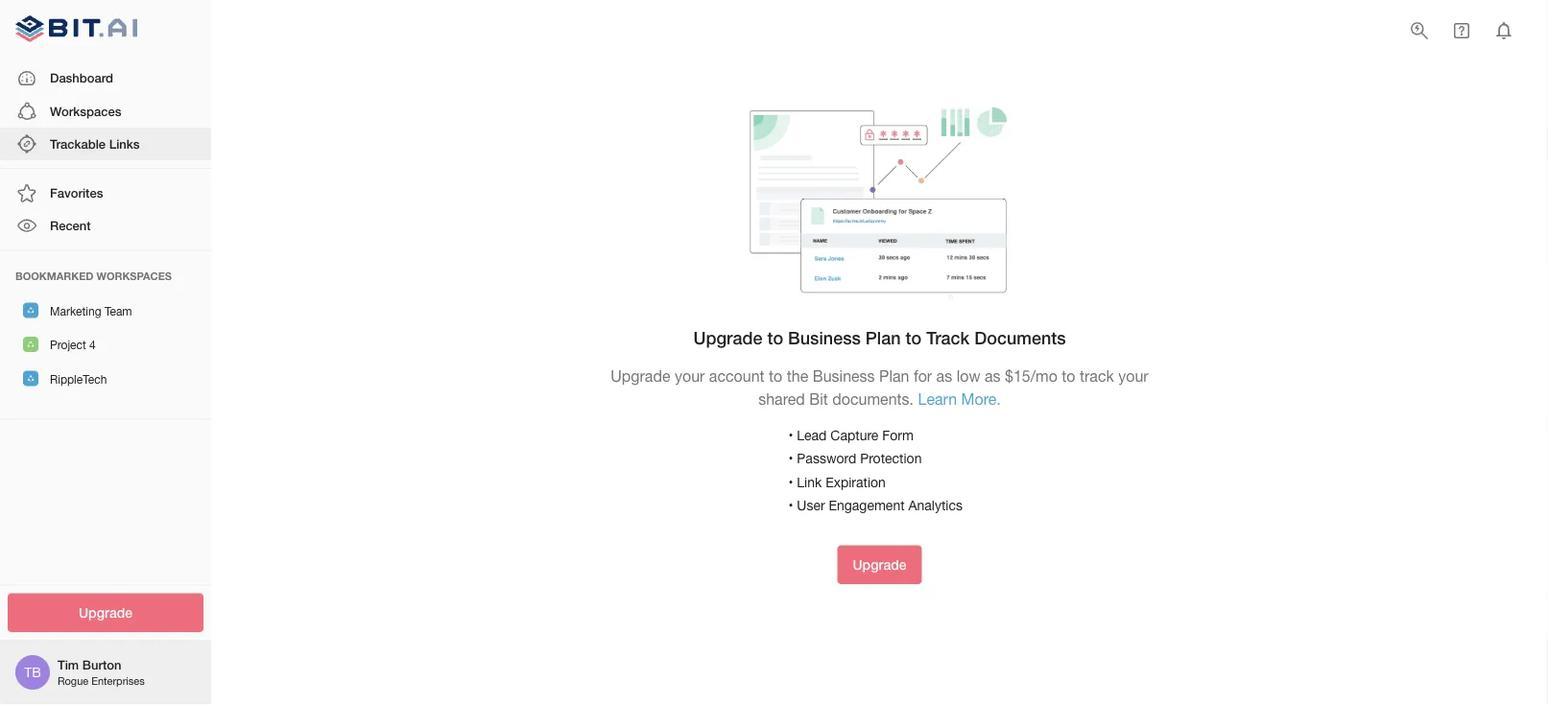 Task type: vqa. For each thing, say whether or not it's contained in the screenshot.
Sound
no



Task type: locate. For each thing, give the bounding box(es) containing it.
rogue
[[58, 675, 89, 688]]

marketing team
[[50, 304, 132, 318]]

your
[[675, 368, 705, 386], [1119, 368, 1149, 386]]

upgrade inside upgrade your account to the business plan for as low as $15/mo to track your shared bit documents.
[[611, 368, 671, 386]]

1 vertical spatial business
[[813, 368, 875, 386]]

plan up upgrade your account to the business plan for as low as $15/mo to track your shared bit documents.
[[866, 328, 901, 349]]

upgrade
[[694, 328, 763, 349], [611, 368, 671, 386], [853, 558, 907, 573], [79, 605, 133, 621]]

rippletech
[[50, 373, 107, 386]]

upgrade button up burton
[[8, 594, 204, 633]]

1 horizontal spatial your
[[1119, 368, 1149, 386]]

• left lead
[[789, 427, 794, 443]]

plan left for
[[880, 368, 910, 386]]

to
[[768, 328, 784, 349], [906, 328, 922, 349], [769, 368, 783, 386], [1062, 368, 1076, 386]]

upgrade button
[[838, 546, 922, 585], [8, 594, 204, 633]]

dashboard
[[50, 71, 113, 86]]

enterprises
[[91, 675, 145, 688]]

0 horizontal spatial upgrade button
[[8, 594, 204, 633]]

trackable links
[[50, 136, 140, 151]]

0 horizontal spatial your
[[675, 368, 705, 386]]

engagement
[[829, 498, 905, 514]]

• left password on the right of page
[[789, 451, 794, 467]]

your left account
[[675, 368, 705, 386]]

favorites
[[50, 186, 103, 200]]

0 vertical spatial business
[[789, 328, 861, 349]]

recent
[[50, 218, 91, 233]]

• lead capture form • password protection • link expiration • user engagement analytics
[[789, 427, 963, 514]]

business up bit
[[813, 368, 875, 386]]

favorites button
[[0, 177, 211, 210]]

project 4
[[50, 339, 96, 352]]

• left link
[[789, 474, 794, 490]]

tb
[[24, 665, 41, 681]]

upgrade to business plan to track documents
[[694, 328, 1067, 349]]

workspaces
[[50, 104, 121, 118]]

learn
[[919, 390, 958, 408]]

learn more. link
[[919, 390, 1001, 408]]

analytics
[[909, 498, 963, 514]]

your right the track
[[1119, 368, 1149, 386]]

3 • from the top
[[789, 474, 794, 490]]

learn more.
[[919, 390, 1001, 408]]

business up the "the"
[[789, 328, 861, 349]]

1 vertical spatial plan
[[880, 368, 910, 386]]

as
[[937, 368, 953, 386], [985, 368, 1001, 386]]

burton
[[82, 658, 121, 673]]

project 4 button
[[0, 328, 211, 362]]

business
[[789, 328, 861, 349], [813, 368, 875, 386]]

2 • from the top
[[789, 451, 794, 467]]

2 your from the left
[[1119, 368, 1149, 386]]

the
[[787, 368, 809, 386]]

plan
[[866, 328, 901, 349], [880, 368, 910, 386]]

upgrade button down engagement
[[838, 546, 922, 585]]

• left "user"
[[789, 498, 794, 514]]

as right for
[[937, 368, 953, 386]]

•
[[789, 427, 794, 443], [789, 451, 794, 467], [789, 474, 794, 490], [789, 498, 794, 514]]

links
[[109, 136, 140, 151]]

$15/mo
[[1005, 368, 1058, 386]]

1 horizontal spatial upgrade button
[[838, 546, 922, 585]]

plan inside upgrade your account to the business plan for as low as $15/mo to track your shared bit documents.
[[880, 368, 910, 386]]

2 as from the left
[[985, 368, 1001, 386]]

shared
[[759, 390, 806, 408]]

track
[[1080, 368, 1115, 386]]

1 your from the left
[[675, 368, 705, 386]]

password
[[797, 451, 857, 467]]

0 horizontal spatial as
[[937, 368, 953, 386]]

0 vertical spatial upgrade button
[[838, 546, 922, 585]]

1 horizontal spatial as
[[985, 368, 1001, 386]]

1 as from the left
[[937, 368, 953, 386]]

expiration
[[826, 474, 886, 490]]

workspaces
[[97, 270, 172, 282]]

account
[[710, 368, 765, 386]]

as right low
[[985, 368, 1001, 386]]



Task type: describe. For each thing, give the bounding box(es) containing it.
project
[[50, 339, 86, 352]]

track
[[927, 328, 970, 349]]

1 • from the top
[[789, 427, 794, 443]]

more.
[[962, 390, 1001, 408]]

bit
[[810, 390, 829, 408]]

0 vertical spatial plan
[[866, 328, 901, 349]]

lead
[[797, 427, 827, 443]]

trackable
[[50, 136, 106, 151]]

marketing
[[50, 304, 101, 318]]

business inside upgrade your account to the business plan for as low as $15/mo to track your shared bit documents.
[[813, 368, 875, 386]]

team
[[105, 304, 132, 318]]

capture
[[831, 427, 879, 443]]

user
[[797, 498, 825, 514]]

low
[[957, 368, 981, 386]]

upgrade your account to the business plan for as low as $15/mo to track your shared bit documents.
[[611, 368, 1149, 408]]

documents.
[[833, 390, 914, 408]]

4 • from the top
[[789, 498, 794, 514]]

tim
[[58, 658, 79, 673]]

for
[[914, 368, 933, 386]]

bookmarked
[[15, 270, 94, 282]]

rippletech button
[[0, 362, 211, 396]]

tim burton rogue enterprises
[[58, 658, 145, 688]]

protection
[[861, 451, 922, 467]]

1 vertical spatial upgrade button
[[8, 594, 204, 633]]

marketing team button
[[0, 293, 211, 328]]

documents
[[975, 328, 1067, 349]]

recent button
[[0, 210, 211, 243]]

link
[[797, 474, 822, 490]]

form
[[883, 427, 914, 443]]

bookmarked workspaces
[[15, 270, 172, 282]]

4
[[89, 339, 96, 352]]

dashboard button
[[0, 62, 211, 95]]

workspaces button
[[0, 95, 211, 128]]

trackable links button
[[0, 128, 211, 161]]



